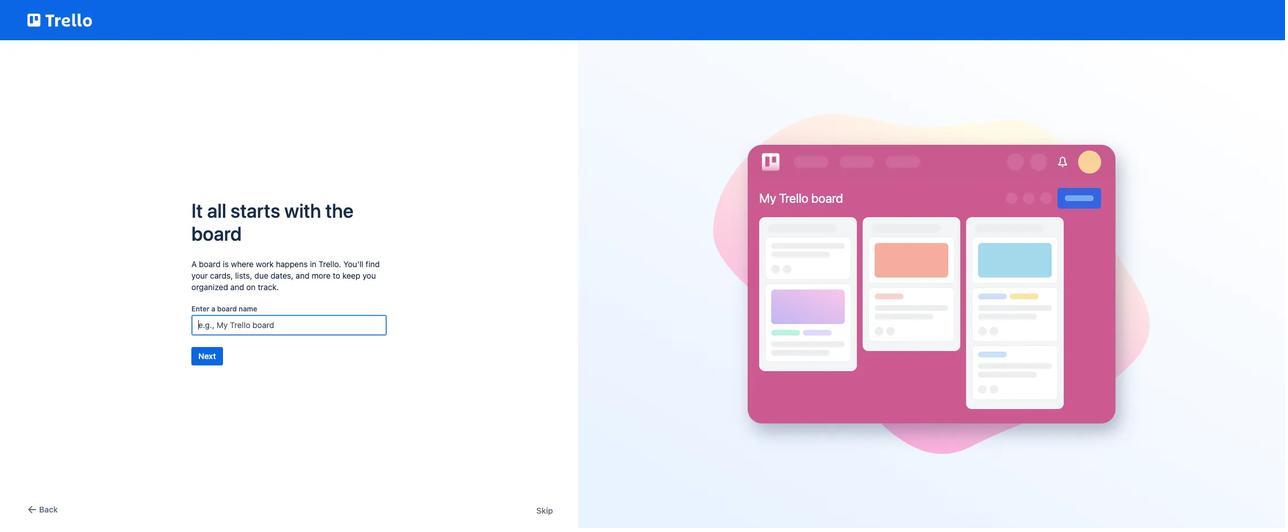 Task type: vqa. For each thing, say whether or not it's contained in the screenshot.
'Report and fix bugs remarkably faster by adding 10x clarity to bug reports.'
no



Task type: locate. For each thing, give the bounding box(es) containing it.
0 horizontal spatial and
[[230, 282, 244, 292]]

board up 'is'
[[191, 222, 242, 245]]

lists,
[[235, 270, 252, 280]]

skip
[[536, 506, 553, 516]]

a
[[211, 304, 215, 313]]

you'll
[[343, 259, 363, 269]]

happens
[[276, 259, 308, 269]]

board
[[811, 191, 843, 206], [191, 222, 242, 245], [199, 259, 221, 269], [217, 304, 237, 313]]

and down lists,
[[230, 282, 244, 292]]

cards,
[[210, 270, 233, 280]]

back button
[[25, 503, 58, 517]]

back
[[39, 505, 58, 514]]

a
[[191, 259, 197, 269]]

board up your
[[199, 259, 221, 269]]

my
[[759, 191, 776, 206]]

Enter a board name text field
[[191, 315, 387, 335]]

board right "a"
[[217, 304, 237, 313]]

and
[[296, 270, 309, 280], [230, 282, 244, 292]]

next button
[[191, 347, 223, 365]]

1 horizontal spatial trello image
[[759, 151, 782, 174]]

is
[[223, 259, 229, 269]]

it all starts with the board
[[191, 199, 354, 245]]

board inside it all starts with the board
[[191, 222, 242, 245]]

1 horizontal spatial and
[[296, 270, 309, 280]]

1 vertical spatial trello image
[[759, 151, 782, 174]]

to
[[333, 270, 340, 280]]

my trello board
[[759, 191, 843, 206]]

1 vertical spatial and
[[230, 282, 244, 292]]

track.
[[258, 282, 279, 292]]

board inside a board is where work happens in trello. you'll find your cards, lists, due dates, and more to keep you organized and on track.
[[199, 259, 221, 269]]

0 vertical spatial and
[[296, 270, 309, 280]]

keep
[[342, 270, 360, 280]]

0 vertical spatial trello image
[[25, 7, 94, 33]]

and down happens
[[296, 270, 309, 280]]

trello image
[[25, 7, 94, 33], [759, 151, 782, 174]]

on
[[246, 282, 256, 292]]

dates,
[[271, 270, 293, 280]]



Task type: describe. For each thing, give the bounding box(es) containing it.
enter
[[191, 304, 209, 313]]

you
[[362, 270, 376, 280]]

starts
[[231, 199, 280, 222]]

next
[[198, 351, 216, 361]]

board right 'trello'
[[811, 191, 843, 206]]

organized
[[191, 282, 228, 292]]

where
[[231, 259, 254, 269]]

work
[[256, 259, 274, 269]]

due
[[254, 270, 268, 280]]

skip button
[[536, 505, 553, 517]]

trello
[[779, 191, 808, 206]]

more
[[312, 270, 331, 280]]

find
[[366, 259, 380, 269]]

enter a board name
[[191, 304, 257, 313]]

your
[[191, 270, 208, 280]]

all
[[207, 199, 226, 222]]

with
[[284, 199, 321, 222]]

0 horizontal spatial trello image
[[25, 7, 94, 33]]

name
[[239, 304, 257, 313]]

the
[[325, 199, 354, 222]]

a board is where work happens in trello. you'll find your cards, lists, due dates, and more to keep you organized and on track.
[[191, 259, 380, 292]]

it
[[191, 199, 203, 222]]

in
[[310, 259, 316, 269]]

trello.
[[319, 259, 341, 269]]



